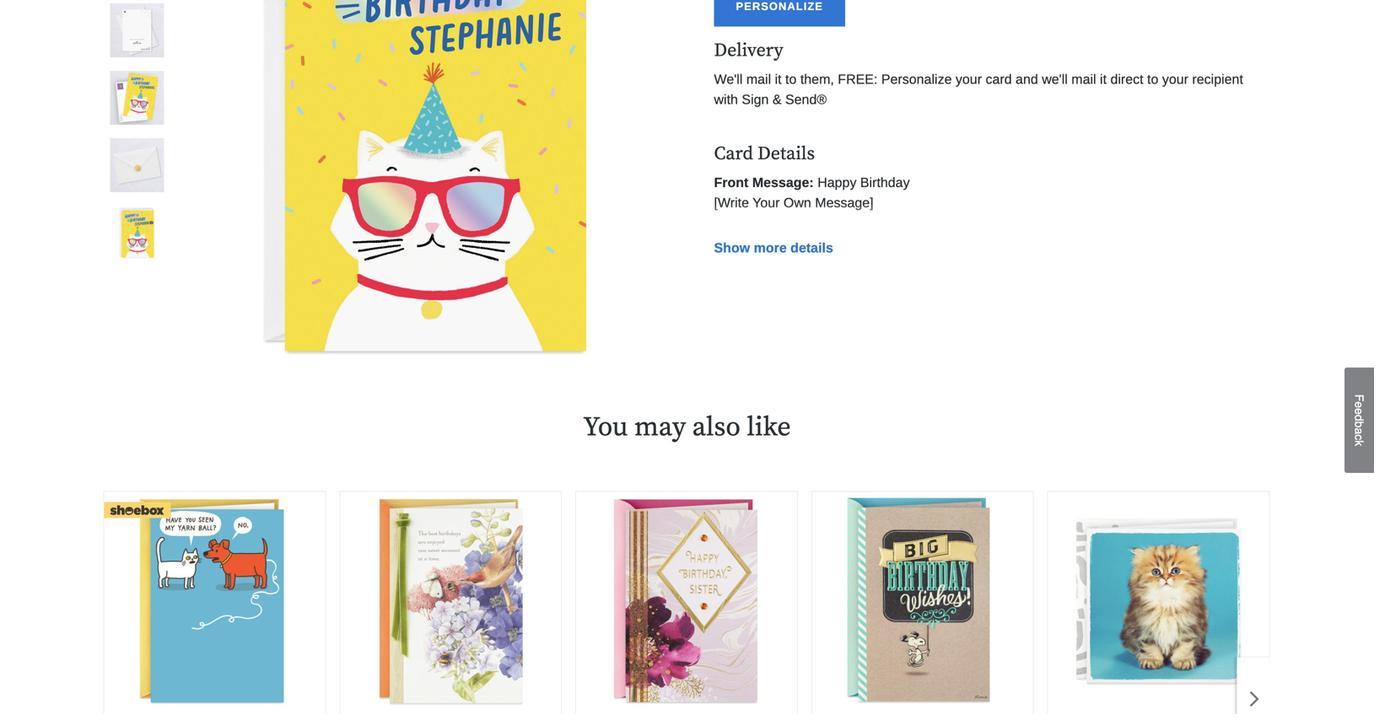 Task type: vqa. For each thing, say whether or not it's contained in the screenshot.
Card Details
yes



Task type: describe. For each thing, give the bounding box(es) containing it.
2 mail from the left
[[1072, 72, 1097, 87]]

b
[[1353, 422, 1366, 428]]

more
[[754, 240, 787, 256]]

and
[[1016, 72, 1038, 87]]

sign
[[742, 92, 769, 107]]

2 it from the left
[[1100, 72, 1107, 87]]

also
[[692, 411, 741, 445]]

f e e d b a c k button
[[1345, 368, 1374, 473]]

inside message: [write your own message]
[[714, 229, 982, 244]]

2 article from the left
[[812, 491, 1034, 715]]

personalize inside personalize link
[[736, 0, 823, 13]]

card details
[[714, 143, 815, 166]]

personalize link
[[714, 0, 845, 27]]

card
[[714, 143, 753, 166]]

them,
[[801, 72, 834, 87]]

message: for inside
[[757, 229, 819, 244]]

birthday
[[861, 175, 910, 190]]

recipient
[[1193, 72, 1244, 87]]

1 horizontal spatial own
[[892, 229, 920, 244]]

region containing delivery
[[103, 0, 1271, 456]]

we'll
[[714, 72, 743, 87]]

f e e d b a c k
[[1353, 395, 1366, 447]]

show
[[714, 240, 750, 256]]

1 vertical spatial message]
[[923, 229, 982, 244]]

you
[[583, 411, 628, 445]]

next arrow element
[[1237, 658, 1271, 715]]

2 to from the left
[[1148, 72, 1159, 87]]

2 your from the left
[[1163, 72, 1189, 87]]

front
[[714, 175, 749, 190]]

1 e from the top
[[1353, 402, 1366, 409]]

k
[[1353, 441, 1366, 447]]

[write inside the "front message: happy birthday [write your own message]"
[[714, 195, 749, 210]]



Task type: locate. For each thing, give the bounding box(es) containing it.
like
[[747, 411, 791, 445]]

1 vertical spatial personalize
[[882, 72, 952, 87]]

your left 'recipient'
[[1163, 72, 1189, 87]]

1 horizontal spatial message]
[[923, 229, 982, 244]]

[write down the "front message: happy birthday [write your own message]"
[[822, 229, 857, 244]]

all the fun you can get away with funny birthday card, image
[[104, 492, 325, 713], [104, 492, 325, 713]]

own down 'birthday'
[[892, 229, 920, 244]]

message: down the "front message: happy birthday [write your own message]"
[[757, 229, 819, 244]]

show more details button
[[714, 240, 834, 256]]

personalize
[[736, 0, 823, 13], [882, 72, 952, 87]]

message:
[[752, 175, 814, 190], [757, 229, 819, 244]]

1 your from the left
[[956, 72, 982, 87]]

with
[[714, 92, 738, 107]]

1 horizontal spatial it
[[1100, 72, 1107, 87]]

personalize up delivery
[[736, 0, 823, 13]]

0 vertical spatial [write
[[714, 195, 749, 210]]

0 horizontal spatial personalize
[[736, 0, 823, 13]]

direct
[[1111, 72, 1144, 87]]

own inside the "front message: happy birthday [write your own message]"
[[784, 195, 812, 210]]

1 horizontal spatial mail
[[1072, 72, 1097, 87]]

it
[[775, 72, 782, 87], [1100, 72, 1107, 87]]

you may also like
[[583, 411, 791, 445]]

to
[[786, 72, 797, 87], [1148, 72, 1159, 87]]

[write down front
[[714, 195, 749, 210]]

0 horizontal spatial own
[[784, 195, 812, 210]]

we'll mail it to them, free: personalize your card and we'll mail it direct to your recipient with sign & send®
[[714, 72, 1244, 107]]

1 horizontal spatial to
[[1148, 72, 1159, 87]]

free:
[[838, 72, 878, 87]]

it left direct on the right top of page
[[1100, 72, 1107, 87]]

message: for front
[[752, 175, 814, 190]]

1 vertical spatial message:
[[757, 229, 819, 244]]

1 vertical spatial own
[[892, 229, 920, 244]]

0 vertical spatial your
[[753, 195, 780, 210]]

0 horizontal spatial [write
[[714, 195, 749, 210]]

card
[[986, 72, 1012, 87]]

e
[[1353, 402, 1366, 409], [1353, 409, 1366, 415]]

1 horizontal spatial personalize
[[882, 72, 952, 87]]

1 horizontal spatial your
[[861, 229, 888, 244]]

0 horizontal spatial message]
[[815, 195, 874, 210]]

1 horizontal spatial your
[[1163, 72, 1189, 87]]

your inside the "front message: happy birthday [write your own message]"
[[753, 195, 780, 210]]

0 vertical spatial message]
[[815, 195, 874, 210]]

0 horizontal spatial to
[[786, 72, 797, 87]]

personalize inside we'll mail it to them, free: personalize your card and we'll mail it direct to your recipient with sign & send®
[[882, 72, 952, 87]]

mail
[[747, 72, 771, 87], [1072, 72, 1097, 87]]

0 vertical spatial personalize
[[736, 0, 823, 13]]

1 article from the left
[[103, 491, 326, 715]]

details
[[758, 143, 815, 166]]

message: down the details on the right top of page
[[752, 175, 814, 190]]

2 e from the top
[[1353, 409, 1366, 415]]

0 vertical spatial message:
[[752, 175, 814, 190]]

your
[[956, 72, 982, 87], [1163, 72, 1189, 87]]

cute kitten photo birthday card, image
[[1049, 492, 1269, 713], [1049, 492, 1269, 713]]

0 horizontal spatial it
[[775, 72, 782, 87]]

own
[[784, 195, 812, 210], [892, 229, 920, 244]]

front message: happy birthday [write your own message]
[[714, 175, 910, 210]]

[write
[[714, 195, 749, 210], [822, 229, 857, 244]]

message] inside the "front message: happy birthday [write your own message]"
[[815, 195, 874, 210]]

inside
[[714, 229, 753, 244]]

1 vertical spatial [write
[[822, 229, 857, 244]]

your left card
[[956, 72, 982, 87]]

message]
[[815, 195, 874, 210], [923, 229, 982, 244]]

1 horizontal spatial [write
[[822, 229, 857, 244]]

pink flower wish from the heart birthday card for sister, image
[[576, 492, 797, 713], [576, 492, 797, 713]]

e up d
[[1353, 402, 1366, 409]]

happy
[[818, 175, 857, 190]]

marjolein bastin sweet moments birthday card, image
[[340, 492, 561, 713], [340, 492, 561, 713]]

your
[[753, 195, 780, 210], [861, 229, 888, 244]]

1 it from the left
[[775, 72, 782, 87]]

peanuts® snoopy big wishes birthday card, image
[[812, 492, 1033, 713], [812, 492, 1033, 713]]

to right direct on the right top of page
[[1148, 72, 1159, 87]]

own up details at the top right of page
[[784, 195, 812, 210]]

0 vertical spatial own
[[784, 195, 812, 210]]

d
[[1353, 415, 1366, 422]]

send®
[[786, 92, 827, 107]]

0 horizontal spatial your
[[956, 72, 982, 87]]

1 horizontal spatial article
[[812, 491, 1034, 715]]

0 horizontal spatial article
[[103, 491, 326, 715]]

mail up sign
[[747, 72, 771, 87]]

1 vertical spatial your
[[861, 229, 888, 244]]

we'll
[[1042, 72, 1068, 87]]

1 mail from the left
[[747, 72, 771, 87]]

0 horizontal spatial your
[[753, 195, 780, 210]]

1 to from the left
[[786, 72, 797, 87]]

personalize right free:
[[882, 72, 952, 87]]

it up &
[[775, 72, 782, 87]]

region
[[103, 0, 1271, 456]]

0 horizontal spatial mail
[[747, 72, 771, 87]]

show more details
[[714, 240, 834, 256]]

to up send®
[[786, 72, 797, 87]]

your up more at the right top of the page
[[753, 195, 780, 210]]

&
[[773, 92, 782, 107]]

e up b
[[1353, 409, 1366, 415]]

may
[[635, 411, 686, 445]]

message: inside the "front message: happy birthday [write your own message]"
[[752, 175, 814, 190]]

c
[[1353, 435, 1366, 441]]

article
[[103, 491, 326, 715], [812, 491, 1034, 715]]

your down 'birthday'
[[861, 229, 888, 244]]

mail right we'll
[[1072, 72, 1097, 87]]

a
[[1353, 428, 1366, 435]]

f
[[1353, 395, 1366, 402]]

delivery
[[714, 39, 783, 63]]

details
[[791, 240, 834, 256]]

fun party cat folded birthday photo card image
[[178, 0, 680, 371], [110, 3, 164, 57], [110, 71, 164, 125], [110, 138, 164, 192], [110, 206, 164, 260]]



